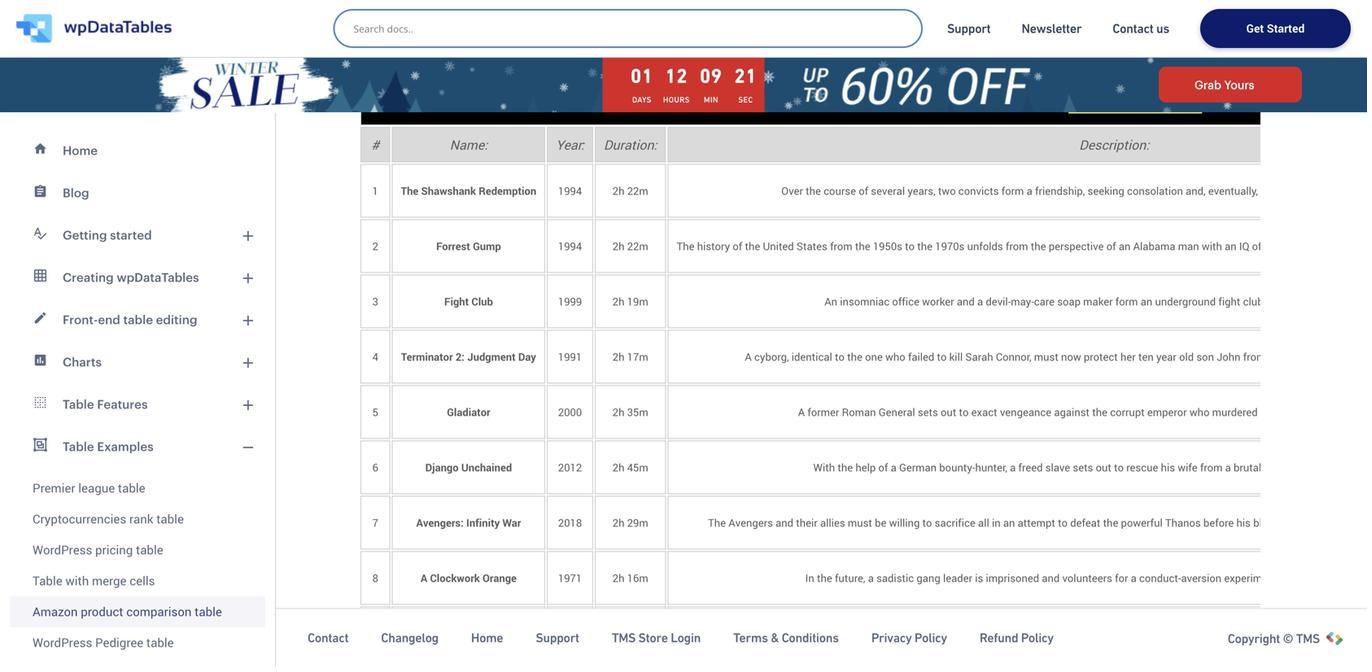 Task type: describe. For each thing, give the bounding box(es) containing it.
all
[[978, 516, 990, 530]]

get started
[[1247, 20, 1305, 36]]

0 horizontal spatial home
[[63, 143, 98, 158]]

movie
[[1069, 90, 1128, 116]]

eventually,
[[1209, 184, 1258, 198]]

the for the avengers and their allies must be willing to sacrifice all in an attempt to defeat the powerful thanos before his blitz of devastation and 
[[708, 516, 726, 530]]

comparison
[[126, 604, 192, 620]]

0 horizontal spatial support link
[[536, 630, 579, 646]]

the left 'united'
[[745, 239, 760, 254]]

the right over
[[806, 184, 821, 198]]

freed
[[1019, 460, 1043, 475]]

us
[[1157, 21, 1170, 36]]

stand by me
[[439, 626, 499, 641]]

old
[[1180, 350, 1194, 364]]

conduct-
[[1140, 571, 1181, 586]]

amazon
[[33, 604, 78, 620]]

get started link
[[1201, 9, 1351, 48]]

0 vertical spatial support
[[947, 21, 991, 36]]

years,
[[908, 184, 936, 198]]

2h for the shawshank redemption
[[613, 184, 625, 198]]

table for wordpress pedigree table
[[146, 635, 174, 651]]

now
[[1061, 350, 1082, 364]]

before
[[1204, 516, 1234, 530]]

2h 29m
[[613, 516, 649, 530]]

sadistic
[[877, 571, 914, 586]]

office
[[892, 294, 920, 309]]

2h 22m for over the course of several years, two convicts form a friendship, seeking consolation and, eventually, redemption through ba
[[613, 184, 649, 198]]

django unchained
[[425, 460, 512, 475]]

1 horizontal spatial in
[[1347, 460, 1356, 475]]

r
[[1365, 239, 1368, 254]]

and right devastation in the right of the page
[[1348, 516, 1365, 530]]

2h for forrest gump
[[613, 239, 625, 254]]

contact for contact us
[[1113, 21, 1154, 36]]

a left freed
[[1010, 460, 1016, 475]]

1 vertical spatial with
[[65, 573, 89, 589]]

2h 22m for the history of the united states from the 1950s to the 1970s unfolds from the perspective of an alabama man with an iq of 75, who yearns to be r
[[613, 239, 649, 254]]

contact for contact
[[308, 631, 349, 646]]

soap
[[1058, 294, 1081, 309]]

a right recounts at right bottom
[[1096, 626, 1101, 641]]

in the future, a sadistic gang leader is imprisoned and volunteers for a conduct-aversion experiment, but it does not go 
[[806, 571, 1368, 586]]

devastation
[[1289, 516, 1345, 530]]

a left brutal
[[1226, 460, 1231, 475]]

Search input search field
[[354, 17, 911, 40]]

unchained
[[461, 460, 512, 475]]

duration:
[[604, 136, 657, 153]]

charts
[[63, 355, 102, 369]]

consolation
[[1127, 184, 1183, 198]]

of right iq
[[1252, 239, 1262, 254]]

name:
[[450, 136, 488, 153]]

more
[[1308, 350, 1333, 364]]

2 horizontal spatial who
[[1281, 239, 1301, 254]]

and right worker
[[957, 294, 975, 309]]

yours
[[1225, 78, 1255, 91]]

but
[[1283, 571, 1298, 586]]

1 vertical spatial who
[[886, 350, 906, 364]]

yearns
[[1304, 239, 1336, 254]]

the for the shawshank redemption
[[401, 184, 419, 198]]

from right wife
[[1201, 460, 1223, 475]]

avengers: infinity war
[[416, 516, 521, 530]]

1 vertical spatial support
[[536, 631, 579, 646]]

wordpress pedigree table link
[[10, 628, 265, 659]]

2 vertical spatial who
[[1190, 405, 1210, 420]]

to right 1950s
[[905, 239, 915, 254]]

1 childhood from the left
[[907, 626, 954, 641]]

his left blitz
[[1237, 516, 1251, 530]]

0 horizontal spatial in
[[992, 516, 1001, 530]]

1 vertical spatial out
[[1096, 460, 1112, 475]]

a left m
[[1357, 626, 1362, 641]]

through
[[1318, 184, 1355, 198]]

17m
[[627, 350, 649, 364]]

sacrifice
[[935, 516, 976, 530]]

clockwork
[[430, 571, 480, 586]]

to left exact
[[959, 405, 969, 420]]

2h for terminator 2: judgment day
[[613, 350, 625, 364]]

16m
[[627, 571, 649, 586]]

that
[[1266, 294, 1286, 309]]

1 vertical spatial home link
[[471, 630, 503, 646]]

2h for gladiator
[[613, 405, 625, 420]]

identical
[[792, 350, 833, 364]]

wpdatatables - tables and charts manager wordpress plugin image
[[16, 14, 172, 43]]

to left r
[[1339, 239, 1348, 254]]

changelog link
[[381, 630, 439, 646]]

vengeance
[[1000, 405, 1052, 420]]

of right blitz
[[1277, 516, 1286, 530]]

a cyborg, identical to the one who failed to kill sarah connor, must now protect her ten year old son john from an even more advanc
[[745, 350, 1368, 364]]

a right for
[[1131, 571, 1137, 586]]

0 vertical spatial sets
[[918, 405, 938, 420]]

of right death at the bottom
[[878, 626, 888, 641]]

of right help
[[879, 460, 888, 475]]

the for the history of the united states from the 1950s to the 1970s unfolds from the perspective of an alabama man with an iq of 75, who yearns to be r
[[677, 239, 695, 254]]

and left their
[[776, 516, 794, 530]]

rescue
[[1127, 460, 1159, 475]]

journey
[[1154, 626, 1189, 641]]

2h for a clockwork orange
[[613, 571, 625, 586]]

their
[[796, 516, 818, 530]]

by
[[470, 626, 481, 641]]

getting started link
[[10, 214, 265, 256]]

table examples
[[63, 440, 154, 454]]

future,
[[835, 571, 866, 586]]

product
[[81, 604, 123, 620]]

©
[[1283, 632, 1294, 646]]

shawshank
[[421, 184, 476, 198]]

a left friendship,
[[1027, 184, 1033, 198]]

0 vertical spatial home link
[[10, 129, 265, 172]]

murdered
[[1213, 405, 1258, 420]]

the right the defeat
[[1103, 516, 1119, 530]]

wordpress for wordpress pedigree table
[[33, 635, 92, 651]]

convicts
[[959, 184, 999, 198]]

willing
[[889, 516, 920, 530]]

19m
[[627, 294, 649, 309]]

conditions
[[782, 631, 839, 646]]

2h for django unchained
[[613, 460, 625, 475]]

an
[[825, 294, 838, 309]]

with
[[814, 460, 835, 475]]

fight club
[[444, 294, 493, 309]]

tms store login
[[612, 631, 701, 646]]

grab
[[1195, 78, 1222, 91]]

2h 35m
[[613, 405, 649, 420]]

may-
[[1011, 294, 1034, 309]]

22m for the
[[627, 239, 649, 254]]

recounts
[[1051, 626, 1093, 641]]

table for wordpress pricing table
[[136, 542, 163, 558]]

an right all
[[1004, 516, 1015, 530]]

09
[[700, 65, 723, 87]]

history
[[697, 239, 730, 254]]

friends
[[1231, 626, 1265, 641]]

of left m
[[1344, 626, 1354, 641]]

table for table examples
[[63, 440, 94, 454]]

front-end table editing link
[[10, 299, 265, 341]]

year:
[[556, 136, 584, 153]]

the left perspective
[[1031, 239, 1046, 254]]

of right course
[[859, 184, 869, 198]]

the left help
[[838, 460, 853, 475]]

rank
[[129, 511, 153, 527]]

1 horizontal spatial tms
[[1296, 632, 1320, 646]]

to right identical
[[835, 350, 845, 364]]

to left 'kill'
[[937, 350, 947, 364]]

2018
[[558, 516, 582, 530]]

from right states
[[830, 239, 853, 254]]

his for friends
[[1215, 626, 1229, 641]]

club
[[1243, 294, 1264, 309]]

and left sent
[[1310, 405, 1327, 420]]

refund
[[980, 631, 1019, 646]]

ba
[[1358, 184, 1368, 198]]

table right comparison
[[195, 604, 222, 620]]

1 horizontal spatial must
[[1034, 350, 1059, 364]]

policy for privacy policy
[[915, 631, 947, 646]]

over
[[782, 184, 803, 198]]

cryptocurrencies rank table
[[33, 511, 184, 527]]

0 vertical spatial with
[[1202, 239, 1223, 254]]

advanc
[[1335, 350, 1368, 364]]

6
[[373, 460, 378, 475]]

club
[[472, 294, 493, 309]]

the left 1970s
[[918, 239, 933, 254]]

1999
[[558, 294, 582, 309]]

a right future,
[[868, 571, 874, 586]]



Task type: locate. For each thing, give the bounding box(es) containing it.
2h left 19m
[[613, 294, 625, 309]]

2 vertical spatial a
[[421, 571, 428, 586]]

an left alabama on the right top of the page
[[1119, 239, 1131, 254]]

1 vertical spatial 29m
[[627, 626, 649, 641]]

0 horizontal spatial who
[[886, 350, 906, 364]]

form right convicts
[[1002, 184, 1024, 198]]

1 policy from the left
[[915, 631, 947, 646]]

examples
[[97, 440, 154, 454]]

policy left best
[[915, 631, 947, 646]]

table for cryptocurrencies rank table
[[156, 511, 184, 527]]

2h up 2h 19m
[[613, 239, 625, 254]]

pricing
[[95, 542, 133, 558]]

form
[[1002, 184, 1024, 198], [1116, 294, 1138, 309]]

1994
[[558, 184, 582, 198], [558, 239, 582, 254]]

1 vertical spatial table
[[63, 440, 94, 454]]

m
[[1365, 626, 1368, 641]]

is
[[975, 571, 984, 586]]

1 vertical spatial be
[[875, 516, 887, 530]]

sent
[[1330, 405, 1351, 420]]

body
[[1318, 626, 1342, 641]]

after the death of his childhood best friend, a writer recounts a childhood journey with his friends to find the body of a m
[[805, 626, 1368, 641]]

started
[[110, 228, 152, 242]]

wordpress for wordpress pricing table
[[33, 542, 92, 558]]

8 2h from the top
[[613, 571, 625, 586]]

0 horizontal spatial support
[[536, 631, 579, 646]]

1 29m from the top
[[627, 516, 649, 530]]

1 horizontal spatial sets
[[1073, 460, 1093, 475]]

table up cryptocurrencies rank table link in the left bottom of the page
[[118, 480, 145, 497]]

end
[[98, 313, 120, 327]]

be left willing
[[875, 516, 887, 530]]

sets right slave
[[1073, 460, 1093, 475]]

1 vertical spatial 22m
[[627, 239, 649, 254]]

a left clockwork
[[421, 571, 428, 586]]

must left now
[[1034, 350, 1059, 364]]

owner
[[1315, 460, 1345, 475]]

2h 22m up 2h 19m
[[613, 239, 649, 254]]

2 22m from the top
[[627, 239, 649, 254]]

0 vertical spatial 2h 22m
[[613, 184, 649, 198]]

a left the german
[[891, 460, 897, 475]]

newsletter
[[1022, 21, 1082, 36]]

1
[[373, 184, 378, 198]]

wordpress down "cryptocurrencies"
[[33, 542, 92, 558]]

5 2h from the top
[[613, 405, 625, 420]]

1 horizontal spatial support link
[[947, 20, 991, 37]]

0 vertical spatial the
[[401, 184, 419, 198]]

0 vertical spatial wordpress
[[33, 542, 92, 558]]

table right end
[[123, 313, 153, 327]]

the left the avengers
[[708, 516, 726, 530]]

29m for 1h 29m
[[627, 626, 649, 641]]

0 horizontal spatial contact
[[308, 631, 349, 646]]

0 vertical spatial must
[[1034, 350, 1059, 364]]

the left the corrupt
[[1093, 405, 1108, 420]]

of right history
[[733, 239, 743, 254]]

a left writer
[[1013, 626, 1019, 641]]

home right stand
[[471, 631, 503, 646]]

1991
[[558, 350, 582, 364]]

22m for over
[[627, 184, 649, 198]]

2h left 35m
[[613, 405, 625, 420]]

6 2h from the top
[[613, 460, 625, 475]]

1 vertical spatial form
[[1116, 294, 1138, 309]]

contact left 9
[[308, 631, 349, 646]]

allies
[[820, 516, 845, 530]]

1 vertical spatial 2h 22m
[[613, 239, 649, 254]]

2
[[373, 239, 378, 254]]

terminator 2: judgment day
[[401, 350, 536, 364]]

table right rank
[[156, 511, 184, 527]]

find
[[1279, 626, 1298, 641]]

leader
[[943, 571, 973, 586]]

a left cyborg,
[[745, 350, 752, 364]]

1h
[[613, 626, 625, 641]]

with right man
[[1202, 239, 1223, 254]]

creating wpdatatables
[[63, 270, 199, 284]]

1 horizontal spatial form
[[1116, 294, 1138, 309]]

evolves
[[1288, 294, 1324, 309]]

the right find
[[1300, 626, 1316, 641]]

refund policy link
[[980, 630, 1054, 646]]

cryptocurrencies
[[33, 511, 126, 527]]

out left rescue
[[1096, 460, 1112, 475]]

0 horizontal spatial home link
[[10, 129, 265, 172]]

table with merge cells
[[33, 573, 155, 589]]

days
[[632, 95, 652, 105]]

judgment
[[467, 350, 516, 364]]

must right allies at the right of the page
[[848, 516, 873, 530]]

1 horizontal spatial a
[[745, 350, 752, 364]]

1 1994 from the top
[[558, 184, 582, 198]]

2h left 17m
[[613, 350, 625, 364]]

defeat
[[1071, 516, 1101, 530]]

aversion
[[1181, 571, 1222, 586]]

table up cells
[[136, 542, 163, 558]]

0 horizontal spatial tms
[[612, 631, 636, 646]]

the history of the united states from the 1950s to the 1970s unfolds from the perspective of an alabama man with an iq of 75, who yearns to be r
[[677, 239, 1368, 254]]

0 horizontal spatial sets
[[918, 405, 938, 420]]

wife
[[1178, 460, 1198, 475]]

1 horizontal spatial contact
[[1113, 21, 1154, 36]]

1 horizontal spatial support
[[947, 21, 991, 36]]

29m for 2h 29m
[[627, 516, 649, 530]]

his for wife
[[1161, 460, 1175, 475]]

0 horizontal spatial form
[[1002, 184, 1024, 198]]

01
[[631, 65, 653, 87]]

1 vertical spatial home
[[471, 631, 503, 646]]

the left 1950s
[[855, 239, 871, 254]]

john
[[1217, 350, 1241, 364]]

his for family
[[1261, 405, 1275, 420]]

the avengers and their allies must be willing to sacrifice all in an attempt to defeat the powerful thanos before his blitz of devastation and 
[[708, 516, 1368, 530]]

2h left 45m
[[613, 460, 625, 475]]

perspective
[[1049, 239, 1104, 254]]

0 vertical spatial a
[[745, 350, 752, 364]]

2 vertical spatial the
[[708, 516, 726, 530]]

0 horizontal spatial policy
[[915, 631, 947, 646]]

insomniac
[[840, 294, 890, 309]]

from right unfolds
[[1006, 239, 1028, 254]]

2 29m from the top
[[627, 626, 649, 641]]

1994 for the shawshank redemption
[[558, 184, 582, 198]]

her
[[1121, 350, 1136, 364]]

1 vertical spatial a
[[798, 405, 805, 420]]

and left the volunteers
[[1042, 571, 1060, 586]]

table inside 'link'
[[136, 542, 163, 558]]

creating
[[63, 270, 114, 284]]

to left the defeat
[[1058, 516, 1068, 530]]

1 horizontal spatial home
[[471, 631, 503, 646]]

grab yours
[[1195, 78, 1255, 91]]

day
[[518, 350, 536, 364]]

policy for refund policy
[[1021, 631, 1054, 646]]

2 2h from the top
[[613, 239, 625, 254]]

wordpress
[[33, 542, 92, 558], [33, 635, 92, 651]]

description:
[[1079, 136, 1150, 153]]

8
[[373, 571, 378, 586]]

his left friends
[[1215, 626, 1229, 641]]

29m up 16m on the left bottom of page
[[627, 516, 649, 530]]

experiment,
[[1225, 571, 1280, 586]]

family
[[1278, 405, 1307, 420]]

2h left 16m on the left bottom of page
[[613, 571, 625, 586]]

table features
[[63, 397, 148, 411]]

tms left store
[[612, 631, 636, 646]]

a for a clockwork orange
[[421, 571, 428, 586]]

1 2h 22m from the top
[[613, 184, 649, 198]]

0 vertical spatial who
[[1281, 239, 1301, 254]]

1 horizontal spatial who
[[1190, 405, 1210, 420]]

table for front-end table editing
[[123, 313, 153, 327]]

2012
[[558, 460, 582, 475]]

in left m
[[1347, 460, 1356, 475]]

childhood left best
[[907, 626, 954, 641]]

2 2h 22m from the top
[[613, 239, 649, 254]]

wordpress down the amazon at the bottom
[[33, 635, 92, 651]]

wordpress pricing table
[[33, 542, 163, 558]]

with right the journey
[[1192, 626, 1212, 641]]

table up premier league table
[[63, 440, 94, 454]]

1 vertical spatial in
[[992, 516, 1001, 530]]

1 22m from the top
[[627, 184, 649, 198]]

league
[[78, 480, 115, 497]]

best
[[957, 626, 978, 641]]

1 vertical spatial sets
[[1073, 460, 1093, 475]]

0 vertical spatial contact
[[1113, 21, 1154, 36]]

pedigree
[[95, 635, 143, 651]]

the right the "in"
[[817, 571, 832, 586]]

a for a former roman general sets out to exact vengeance against the corrupt emperor who murdered his family and sent him
[[798, 405, 805, 420]]

a for a cyborg, identical to the one who failed to kill sarah connor, must now protect her ten year old son john from an even more advanc
[[745, 350, 752, 364]]

2 horizontal spatial a
[[798, 405, 805, 420]]

3 2h from the top
[[613, 294, 625, 309]]

1 horizontal spatial policy
[[1021, 631, 1054, 646]]

a left the devil-
[[978, 294, 983, 309]]

newsletter link
[[1022, 20, 1082, 37]]

0 vertical spatial form
[[1002, 184, 1024, 198]]

a left the former
[[798, 405, 805, 420]]

7 2h from the top
[[613, 516, 625, 530]]

0 vertical spatial be
[[1351, 239, 1362, 254]]

2 vertical spatial with
[[1192, 626, 1212, 641]]

the right after
[[831, 626, 846, 641]]

1 horizontal spatial out
[[1096, 460, 1112, 475]]

2 1994 from the top
[[558, 239, 582, 254]]

out left exact
[[941, 405, 957, 420]]

and,
[[1186, 184, 1206, 198]]

table for table with merge cells
[[33, 573, 62, 589]]

over the course of several years, two convicts form a friendship, seeking consolation and, eventually, redemption through ba
[[782, 184, 1368, 198]]

0 vertical spatial support link
[[947, 20, 991, 37]]

care
[[1034, 294, 1055, 309]]

1 horizontal spatial be
[[1351, 239, 1362, 254]]

of right perspective
[[1107, 239, 1116, 254]]

the right 1 at the top
[[401, 184, 419, 198]]

to right willing
[[923, 516, 932, 530]]

2 wordpress from the top
[[33, 635, 92, 651]]

out
[[941, 405, 957, 420], [1096, 460, 1112, 475]]

0 vertical spatial home
[[63, 143, 98, 158]]

0 horizontal spatial a
[[421, 571, 428, 586]]

sets right general
[[918, 405, 938, 420]]

wordpress pedigree table
[[33, 635, 174, 651]]

contact left us
[[1113, 21, 1154, 36]]

with the help of a german bounty-hunter, a freed slave sets out to rescue his wife from a brutal plantation owner in m
[[814, 460, 1368, 475]]

who right emperor
[[1190, 405, 1210, 420]]

editing
[[156, 313, 197, 327]]

his right death at the bottom
[[890, 626, 905, 641]]

hunter,
[[976, 460, 1008, 475]]

22m up 19m
[[627, 239, 649, 254]]

hours
[[663, 95, 690, 105]]

his left wife
[[1161, 460, 1175, 475]]

2h
[[613, 184, 625, 198], [613, 239, 625, 254], [613, 294, 625, 309], [613, 350, 625, 364], [613, 405, 625, 420], [613, 460, 625, 475], [613, 516, 625, 530], [613, 571, 625, 586]]

table examples link
[[10, 426, 265, 468]]

2 horizontal spatial the
[[708, 516, 726, 530]]

table for table features
[[63, 397, 94, 411]]

1 horizontal spatial childhood
[[1104, 626, 1151, 641]]

45m
[[627, 460, 649, 475]]

1 vertical spatial contact
[[308, 631, 349, 646]]

2h 22m
[[613, 184, 649, 198], [613, 239, 649, 254]]

2 childhood from the left
[[1104, 626, 1151, 641]]

1 vertical spatial 1994
[[558, 239, 582, 254]]

0 horizontal spatial must
[[848, 516, 873, 530]]

does
[[1310, 571, 1333, 586]]

1 vertical spatial support link
[[536, 630, 579, 646]]

copyright
[[1228, 632, 1280, 646]]

tms store login link
[[612, 630, 701, 646]]

0 vertical spatial 22m
[[627, 184, 649, 198]]

attempt
[[1018, 516, 1056, 530]]

the left one
[[847, 350, 863, 364]]

2h down duration:
[[613, 184, 625, 198]]

gang
[[917, 571, 941, 586]]

blitz
[[1254, 516, 1274, 530]]

form right the maker
[[1116, 294, 1138, 309]]

policy inside 'link'
[[915, 631, 947, 646]]

his left "family"
[[1261, 405, 1275, 420]]

policy right refund
[[1021, 631, 1054, 646]]

childhood left the journey
[[1104, 626, 1151, 641]]

1994 down year:
[[558, 184, 582, 198]]

1 vertical spatial wordpress
[[33, 635, 92, 651]]

1 vertical spatial must
[[848, 516, 873, 530]]

0 horizontal spatial childhood
[[907, 626, 954, 641]]

0 vertical spatial table
[[63, 397, 94, 411]]

to left find
[[1267, 626, 1277, 641]]

2 policy from the left
[[1021, 631, 1054, 646]]

0 horizontal spatial out
[[941, 405, 957, 420]]

to left rescue
[[1114, 460, 1124, 475]]

getting started
[[63, 228, 152, 242]]

course
[[824, 184, 856, 198]]

2h for fight club
[[613, 294, 625, 309]]

4 2h from the top
[[613, 350, 625, 364]]

1 vertical spatial the
[[677, 239, 695, 254]]

home link up blog
[[10, 129, 265, 172]]

in right all
[[992, 516, 1001, 530]]

tms right the ©
[[1296, 632, 1320, 646]]

2 vertical spatial table
[[33, 573, 62, 589]]

Search form search field
[[354, 17, 911, 40]]

store
[[639, 631, 668, 646]]

his
[[1261, 405, 1275, 420], [1161, 460, 1175, 475], [1237, 516, 1251, 530], [890, 626, 905, 641], [1215, 626, 1229, 641]]

the
[[806, 184, 821, 198], [745, 239, 760, 254], [855, 239, 871, 254], [918, 239, 933, 254], [1031, 239, 1046, 254], [847, 350, 863, 364], [1093, 405, 1108, 420], [838, 460, 853, 475], [1103, 516, 1119, 530], [817, 571, 832, 586], [831, 626, 846, 641], [1300, 626, 1316, 641]]

0 vertical spatial out
[[941, 405, 957, 420]]

an left underground
[[1141, 294, 1153, 309]]

cyborg,
[[755, 350, 789, 364]]

emperor
[[1148, 405, 1187, 420]]

to
[[905, 239, 915, 254], [1339, 239, 1348, 254], [835, 350, 845, 364], [937, 350, 947, 364], [959, 405, 969, 420], [1114, 460, 1124, 475], [923, 516, 932, 530], [1058, 516, 1068, 530], [1267, 626, 1277, 641]]

1 wordpress from the top
[[33, 542, 92, 558]]

an left even
[[1269, 350, 1281, 364]]

states
[[797, 239, 828, 254]]

the left history
[[677, 239, 695, 254]]

0 horizontal spatial be
[[875, 516, 887, 530]]

forrest
[[436, 239, 470, 254]]

creating wpdatatables link
[[10, 256, 265, 299]]

0 vertical spatial in
[[1347, 460, 1356, 475]]

from right john
[[1244, 350, 1266, 364]]

1 2h from the top
[[613, 184, 625, 198]]

0 vertical spatial 1994
[[558, 184, 582, 198]]

rating
[[1133, 90, 1203, 116]]

1 horizontal spatial the
[[677, 239, 695, 254]]

an left iq
[[1225, 239, 1237, 254]]

2h for avengers: infinity war
[[613, 516, 625, 530]]

2h right 2018
[[613, 516, 625, 530]]

wordpress inside the wordpress pedigree table link
[[33, 635, 92, 651]]

son
[[1197, 350, 1214, 364]]

wordpress inside "wordpress pricing table" 'link'
[[33, 542, 92, 558]]

terms
[[734, 631, 768, 646]]

2h 22m down duration:
[[613, 184, 649, 198]]

stand
[[439, 626, 467, 641]]

1 horizontal spatial home link
[[471, 630, 503, 646]]

0 vertical spatial 29m
[[627, 516, 649, 530]]

1994 for forrest gump
[[558, 239, 582, 254]]

0 horizontal spatial the
[[401, 184, 419, 198]]

table down 'charts'
[[63, 397, 94, 411]]

table up the amazon at the bottom
[[33, 573, 62, 589]]

table for premier league table
[[118, 480, 145, 497]]



Task type: vqa. For each thing, say whether or not it's contained in the screenshot.


